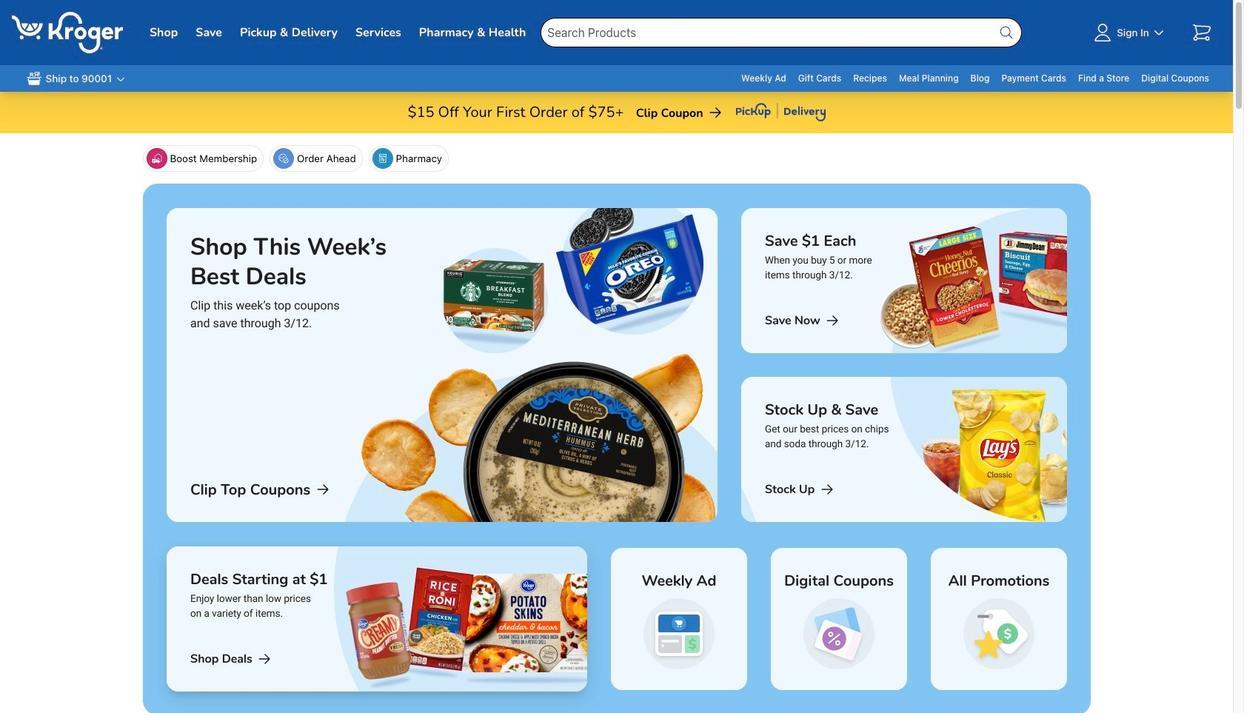 Task type: locate. For each thing, give the bounding box(es) containing it.
deals starting at $1. enjoy big savings on a variety of items. shop deals. image
[[166, 547, 587, 692]]

shop all promotions image
[[931, 548, 1067, 691]]

stock up & save. get our best prices on chips and soda through 3/12. stock up. image
[[741, 377, 1067, 523]]

account menu image
[[1091, 21, 1115, 44]]

buy 5, save $1 each. mix and match participating items to save through 2/13. save now. image
[[741, 208, 1067, 353]]

kroger logo image
[[12, 12, 123, 53]]

None search field
[[541, 0, 1023, 65]]

clip digital coupons image
[[771, 548, 907, 691]]



Task type: describe. For each thing, give the bounding box(es) containing it.
search image
[[998, 24, 1016, 41]]

shop the weekly ad image
[[611, 548, 747, 691]]

Search search field
[[541, 18, 1023, 47]]

shop this week's best deals. clip this week's hottest coupons, find deals starting at $1, and save even more when you stock up. clip digital coupons image
[[166, 208, 718, 522]]



